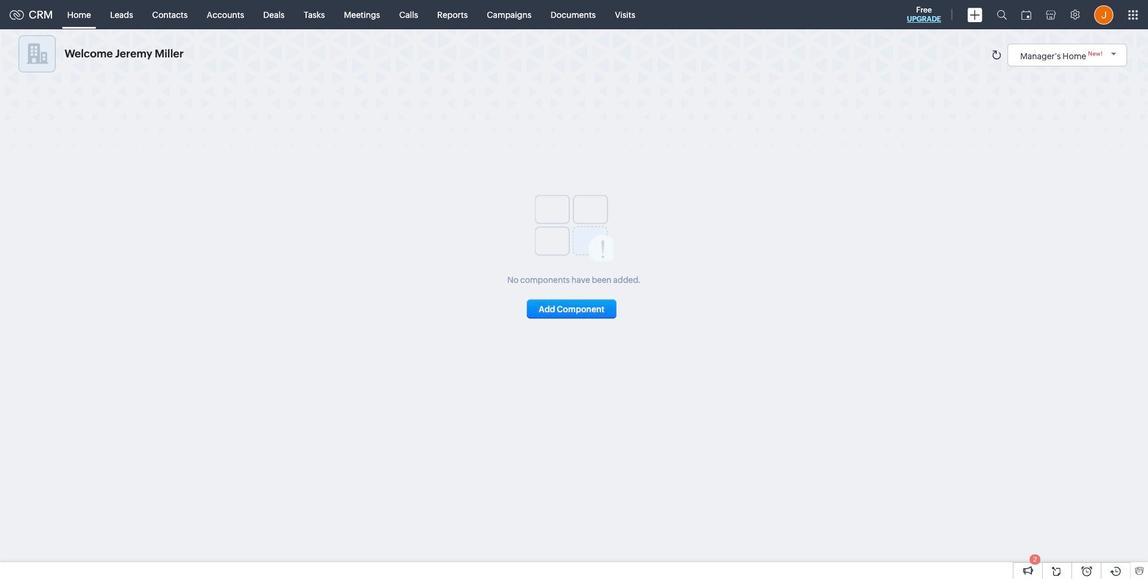 Task type: describe. For each thing, give the bounding box(es) containing it.
search element
[[990, 0, 1015, 29]]

logo image
[[10, 10, 24, 19]]

search image
[[998, 10, 1008, 20]]

create menu image
[[968, 7, 983, 22]]



Task type: vqa. For each thing, say whether or not it's contained in the screenshot.
OTHER MODULES field
no



Task type: locate. For each thing, give the bounding box(es) containing it.
profile image
[[1095, 5, 1114, 24]]

create menu element
[[961, 0, 990, 29]]

profile element
[[1088, 0, 1121, 29]]

calendar image
[[1022, 10, 1032, 19]]



